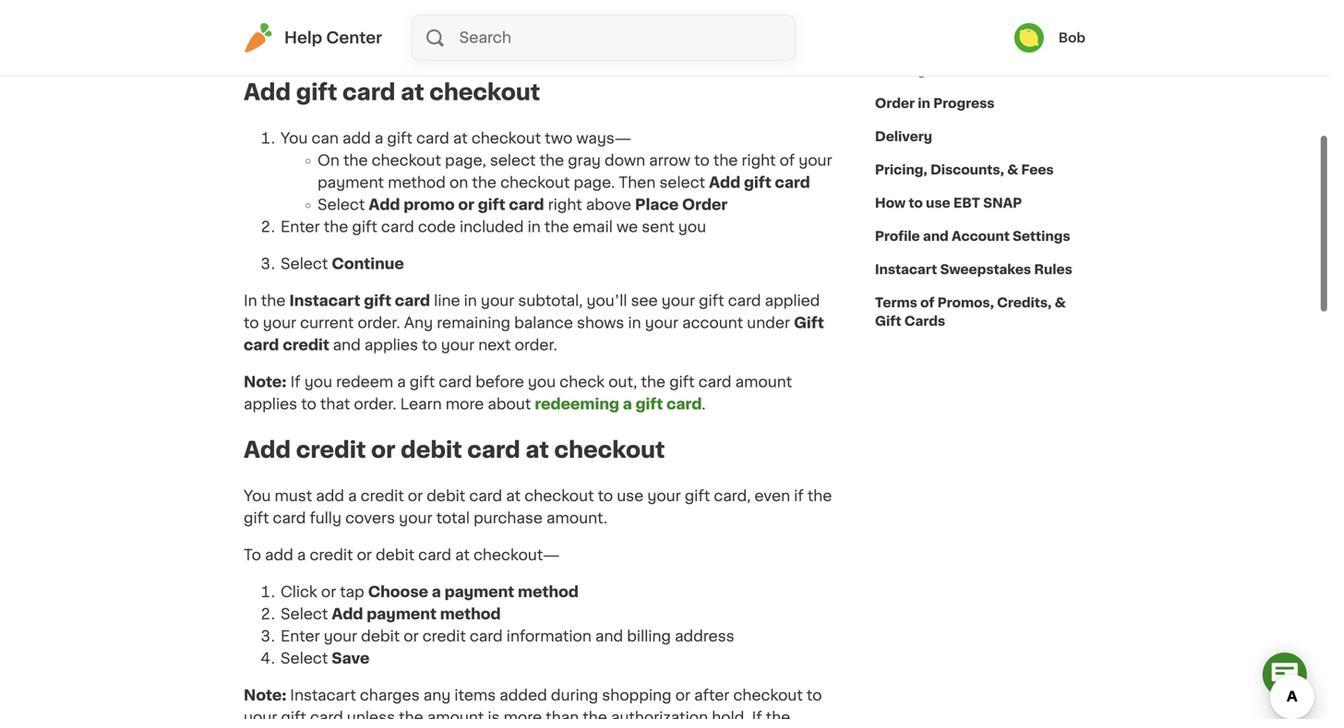 Task type: locate. For each thing, give the bounding box(es) containing it.
add down tap in the left of the page
[[332, 607, 363, 622]]

see
[[631, 293, 658, 308]]

1 enter from the top
[[281, 220, 320, 234]]

0 horizontal spatial of
[[780, 153, 795, 168]]

2 note: from the top
[[244, 689, 290, 703]]

instacart down profile
[[875, 263, 938, 276]]

a up "cards."
[[538, 17, 547, 31]]

debit inside you must add a credit or debit card at checkout to use your gift card, even if the gift card fully covers your total purchase amount.
[[427, 489, 466, 504]]

enter
[[281, 220, 320, 234], [281, 629, 320, 644]]

1 vertical spatial select
[[660, 175, 706, 190]]

card inside you can't purchase an instacart+ membership gift card with an instacart cash gift card. check out our
[[663, 0, 696, 9]]

cards
[[905, 315, 946, 328]]

shows
[[577, 316, 625, 330]]

instacart+ up "purchase" in the left top of the page
[[458, 0, 532, 9]]

applies down the any
[[365, 338, 418, 353]]

1 vertical spatial about
[[488, 397, 531, 412]]

1 vertical spatial of
[[921, 296, 935, 309]]

1 horizontal spatial you
[[528, 375, 556, 390]]

can
[[312, 131, 339, 146]]

payment
[[318, 175, 384, 190], [445, 585, 515, 600], [367, 607, 437, 622]]

of up add gift card
[[780, 153, 795, 168]]

enter inside click or tap choose a payment method select add payment method enter your debit or credit card information and billing address select save
[[281, 629, 320, 644]]

add for can
[[343, 131, 371, 146]]

about inside if you redeem a gift card before you check out, the gift card amount applies to that order. learn more about
[[488, 397, 531, 412]]

to inside instacart charges any items added during shopping or after checkout to your gift card
[[807, 689, 822, 703]]

check
[[353, 17, 401, 31]]

or left after
[[676, 689, 691, 703]]

applies
[[365, 338, 418, 353], [244, 397, 297, 412]]

0 vertical spatial enter
[[281, 220, 320, 234]]

in inside 'your gift card applied to your current order. any remaining balance shows in your account under'
[[628, 316, 641, 330]]

1 horizontal spatial purchase
[[474, 511, 543, 526]]

1 horizontal spatial select
[[660, 175, 706, 190]]

you up card.
[[291, 0, 318, 9]]

0 vertical spatial you
[[291, 0, 318, 9]]

2 vertical spatial order.
[[354, 397, 397, 412]]

and inside click or tap choose a payment method select add payment method enter your debit or credit card information and billing address select save
[[596, 629, 623, 644]]

instacart inside instacart charges any items added during shopping or after checkout to your gift card
[[290, 689, 356, 703]]

payment down choose
[[367, 607, 437, 622]]

order in progress
[[875, 97, 995, 110]]

0 vertical spatial membership
[[536, 0, 630, 9]]

gift inside earn more about instacart+ membership gift cards.
[[509, 39, 534, 54]]

gift inside gift card
[[794, 316, 825, 330]]

or down choose
[[404, 629, 419, 644]]

instacart sweepstakes rules link
[[875, 253, 1073, 286]]

you right sent on the top
[[679, 220, 707, 234]]

instacart+ down check
[[333, 39, 407, 54]]

1 vertical spatial &
[[1055, 296, 1066, 309]]

add inside you must add a credit or debit card at checkout to use your gift card, even if the gift card fully covers your total purchase amount.
[[316, 489, 344, 504]]

gray
[[568, 153, 601, 168]]

and
[[1012, 30, 1036, 43], [923, 230, 949, 243], [333, 338, 361, 353], [596, 629, 623, 644]]

credit down current
[[283, 338, 330, 353]]

checkout up select add promo or gift card right above place order
[[501, 175, 570, 190]]

1 vertical spatial applies
[[244, 397, 297, 412]]

membership
[[536, 0, 630, 9], [411, 39, 505, 54]]

0 vertical spatial note:
[[244, 375, 287, 390]]

right
[[742, 153, 776, 168], [548, 197, 582, 212]]

1 vertical spatial note:
[[244, 689, 290, 703]]

1 note: from the top
[[244, 375, 287, 390]]

order.
[[358, 316, 400, 330], [515, 338, 558, 353], [354, 397, 397, 412]]

select down click
[[281, 607, 328, 622]]

0 vertical spatial method
[[388, 175, 446, 190]]

0 vertical spatial instacart+
[[458, 0, 532, 9]]

method up promo
[[388, 175, 446, 190]]

order down placing
[[875, 97, 915, 110]]

gift
[[875, 315, 902, 328], [794, 316, 825, 330]]

0 horizontal spatial purchase
[[363, 0, 432, 9]]

order right place
[[682, 197, 728, 212]]

instacart charges any items added during shopping or after checkout to your gift card
[[244, 689, 822, 719]]

instacart
[[757, 0, 823, 9], [875, 263, 938, 276], [289, 293, 361, 308], [290, 689, 356, 703]]

2 vertical spatial method
[[440, 607, 501, 622]]

select down on
[[318, 197, 365, 212]]

&
[[1008, 163, 1019, 176], [1055, 296, 1066, 309]]

0 horizontal spatial instacart+
[[333, 39, 407, 54]]

or inside you must add a credit or debit card at checkout to use your gift card, even if the gift card fully covers your total purchase amount.
[[408, 489, 423, 504]]

save
[[332, 652, 370, 666]]

0 horizontal spatial membership
[[411, 39, 505, 54]]

use inside how to use ebt snap link
[[926, 197, 951, 210]]

0 vertical spatial payment
[[318, 175, 384, 190]]

order. down redeem
[[354, 397, 397, 412]]

instacart up current
[[289, 293, 361, 308]]

on
[[318, 153, 340, 168]]

instacart inside you can't purchase an instacart+ membership gift card with an instacart cash gift card. check out our
[[757, 0, 823, 9]]

terms of promos, credits, & gift cards
[[875, 296, 1066, 328]]

method down checkout—
[[440, 607, 501, 622]]

the right if
[[808, 489, 832, 504]]

the down two
[[540, 153, 564, 168]]

1 vertical spatial method
[[518, 585, 579, 600]]

to inside you must add a credit or debit card at checkout to use your gift card, even if the gift card fully covers your total purchase amount.
[[598, 489, 613, 504]]

1 horizontal spatial applies
[[365, 338, 418, 353]]

about inside earn more about instacart+ membership gift cards.
[[286, 39, 329, 54]]

card,
[[714, 489, 751, 504]]

right inside on the checkout page, select the gray down arrow to the right of your payment method on the checkout page. then select
[[742, 153, 776, 168]]

0 horizontal spatial &
[[1008, 163, 1019, 176]]

checkout up promo
[[372, 153, 441, 168]]

1 horizontal spatial an
[[735, 0, 753, 9]]

an
[[436, 0, 454, 9], [735, 0, 753, 9]]

or down "covers"
[[357, 548, 372, 563]]

our
[[433, 17, 457, 31]]

or down add credit or debit card at checkout
[[408, 489, 423, 504]]

1 horizontal spatial about
[[488, 397, 531, 412]]

1 horizontal spatial membership
[[536, 0, 630, 9]]

current
[[300, 316, 354, 330]]

1 vertical spatial you
[[281, 131, 308, 146]]

select down arrow
[[660, 175, 706, 190]]

the
[[343, 153, 368, 168], [540, 153, 564, 168], [714, 153, 738, 168], [472, 175, 497, 190], [324, 220, 348, 234], [545, 220, 569, 234], [261, 293, 286, 308], [641, 375, 666, 390], [808, 489, 832, 504]]

you left must
[[244, 489, 271, 504]]

0 horizontal spatial an
[[436, 0, 454, 9]]

add right can
[[343, 131, 371, 146]]

the inside you must add a credit or debit card at checkout to use your gift card, even if the gift card fully covers your total purchase amount.
[[808, 489, 832, 504]]

a
[[538, 17, 547, 31], [375, 131, 384, 146], [397, 375, 406, 390], [623, 397, 632, 412], [348, 489, 357, 504], [297, 548, 306, 563], [432, 585, 441, 600]]

payment down checkout—
[[445, 585, 515, 600]]

right up add gift card
[[742, 153, 776, 168]]

1 vertical spatial use
[[617, 489, 644, 504]]

2 horizontal spatial you
[[679, 220, 707, 234]]

0 horizontal spatial with
[[700, 0, 731, 9]]

you left "check"
[[528, 375, 556, 390]]

remaining
[[437, 316, 511, 330]]

debit up choose
[[376, 548, 415, 563]]

you left can
[[281, 131, 308, 146]]

0 vertical spatial use
[[926, 197, 951, 210]]

a inside click or tap choose a payment method select add payment method enter your debit or credit card information and billing address select save
[[432, 585, 441, 600]]

0 vertical spatial add
[[343, 131, 371, 146]]

rules
[[1035, 263, 1073, 276]]

you inside you must add a credit or debit card at checkout to use your gift card, even if the gift card fully covers your total purchase amount.
[[244, 489, 271, 504]]

to inside 'your gift card applied to your current order. any remaining balance shows in your account under'
[[244, 316, 259, 330]]

0 vertical spatial more
[[244, 39, 282, 54]]

credit inside click or tap choose a payment method select add payment method enter your debit or credit card information and billing address select save
[[423, 629, 466, 644]]

membership inside you can't purchase an instacart+ membership gift card with an instacart cash gift card. check out our
[[536, 0, 630, 9]]

page.
[[574, 175, 615, 190]]

checkout—
[[474, 548, 560, 563]]

the right 'on'
[[472, 175, 497, 190]]

1 horizontal spatial right
[[742, 153, 776, 168]]

add up must
[[244, 439, 291, 461]]

amount.
[[547, 511, 608, 526]]

instacart+ inside earn more about instacart+ membership gift cards.
[[333, 39, 407, 54]]

how to use ebt snap link
[[875, 187, 1023, 220]]

you inside you can't purchase an instacart+ membership gift card with an instacart cash gift card. check out our
[[291, 0, 318, 9]]

placing orders link
[[875, 54, 977, 87]]

method up information
[[518, 585, 579, 600]]

fees
[[1022, 163, 1054, 176]]

membership up "cards."
[[536, 0, 630, 9]]

1 vertical spatial purchase
[[474, 511, 543, 526]]

0 vertical spatial with
[[700, 0, 731, 9]]

checkout inside you must add a credit or debit card at checkout to use your gift card, even if the gift card fully covers your total purchase amount.
[[525, 489, 594, 504]]

more down before
[[446, 397, 484, 412]]

instacart down save on the bottom of page
[[290, 689, 356, 703]]

balance
[[514, 316, 573, 330]]

your gift card applied to your current order. any remaining balance shows in your account under
[[244, 293, 820, 330]]

1 vertical spatial enter
[[281, 629, 320, 644]]

add for add gift card
[[709, 175, 741, 190]]

purchase
[[461, 17, 535, 31]]

gift down applied
[[794, 316, 825, 330]]

pricing, discounts, & fees link
[[875, 153, 1054, 187]]

1 gift from the left
[[875, 315, 902, 328]]

help center
[[284, 30, 382, 46]]

the up select continue
[[324, 220, 348, 234]]

1 vertical spatial more
[[446, 397, 484, 412]]

a right choose
[[432, 585, 441, 600]]

add up the fully
[[316, 489, 344, 504]]

add right the then
[[709, 175, 741, 190]]

1 horizontal spatial instacart+
[[458, 0, 532, 9]]

0 horizontal spatial gift
[[794, 316, 825, 330]]

instacart+ inside you can't purchase an instacart+ membership gift card with an instacart cash gift card. check out our
[[458, 0, 532, 9]]

charges
[[360, 689, 420, 703]]

0 horizontal spatial right
[[548, 197, 582, 212]]

you
[[679, 220, 707, 234], [304, 375, 332, 390], [528, 375, 556, 390]]

1 horizontal spatial gift
[[875, 315, 902, 328]]

note: for instacart charges any items added during shopping or after checkout to your gift card
[[244, 689, 290, 703]]

0 horizontal spatial you
[[304, 375, 332, 390]]

0 vertical spatial order
[[875, 97, 915, 110]]

of
[[780, 153, 795, 168], [921, 296, 935, 309]]

order inside order in progress link
[[875, 97, 915, 110]]

purchase a gift card
[[461, 17, 617, 31]]

and down how to use ebt snap link
[[923, 230, 949, 243]]

more down cash at left
[[244, 39, 282, 54]]

2 enter from the top
[[281, 629, 320, 644]]

about down before
[[488, 397, 531, 412]]

2 vertical spatial you
[[244, 489, 271, 504]]

card.
[[312, 17, 349, 31]]

checkout inside instacart charges any items added during shopping or after checkout to your gift card
[[734, 689, 803, 703]]

0 vertical spatial about
[[286, 39, 329, 54]]

0 horizontal spatial applies
[[244, 397, 297, 412]]

debit up save on the bottom of page
[[361, 629, 400, 644]]

debit up total
[[427, 489, 466, 504]]

or left tap in the left of the page
[[321, 585, 336, 600]]

right down on the checkout page, select the gray down arrow to the right of your payment method on the checkout page. then select
[[548, 197, 582, 212]]

if you redeem a gift card before you check out, the gift card amount applies to that order. learn more about
[[244, 375, 793, 412]]

1 horizontal spatial &
[[1055, 296, 1066, 309]]

& left fees
[[1008, 163, 1019, 176]]

1 horizontal spatial more
[[446, 397, 484, 412]]

or inside instacart charges any items added during shopping or after checkout to your gift card
[[676, 689, 691, 703]]

ebt
[[954, 197, 981, 210]]

1 horizontal spatial use
[[926, 197, 951, 210]]

add
[[343, 131, 371, 146], [316, 489, 344, 504], [265, 548, 293, 563]]

enter down click
[[281, 629, 320, 644]]

center
[[326, 30, 382, 46]]

0 vertical spatial order.
[[358, 316, 400, 330]]

add inside click or tap choose a payment method select add payment method enter your debit or credit card information and billing address select save
[[332, 607, 363, 622]]

gift inside 'your gift card applied to your current order. any remaining balance shows in your account under'
[[699, 293, 725, 308]]

gift
[[634, 0, 659, 9], [283, 17, 308, 31], [551, 17, 578, 31], [509, 39, 534, 54], [296, 81, 337, 103], [387, 131, 413, 146], [744, 175, 772, 190], [478, 197, 506, 212], [352, 220, 378, 234], [364, 293, 392, 308], [699, 293, 725, 308], [410, 375, 435, 390], [670, 375, 695, 390], [636, 397, 663, 412], [685, 489, 710, 504], [244, 511, 269, 526], [281, 711, 306, 719]]

in down select add promo or gift card right above place order
[[528, 220, 541, 234]]

0 horizontal spatial about
[[286, 39, 329, 54]]

method
[[388, 175, 446, 190], [518, 585, 579, 600], [440, 607, 501, 622]]

debit
[[401, 439, 462, 461], [427, 489, 466, 504], [376, 548, 415, 563], [361, 629, 400, 644]]

0 horizontal spatial more
[[244, 39, 282, 54]]

ways—
[[577, 131, 632, 146]]

in down see
[[628, 316, 641, 330]]

2 gift from the left
[[794, 316, 825, 330]]

a up "covers"
[[348, 489, 357, 504]]

1 vertical spatial membership
[[411, 39, 505, 54]]

at up checkout—
[[506, 489, 521, 504]]

the inside if you redeem a gift card before you check out, the gift card amount applies to that order. learn more about
[[641, 375, 666, 390]]

debit down learn
[[401, 439, 462, 461]]

card inside instacart charges any items added during shopping or after checkout to your gift card
[[310, 711, 343, 719]]

1 vertical spatial add
[[316, 489, 344, 504]]

a up click
[[297, 548, 306, 563]]

1 vertical spatial with
[[952, 30, 979, 43]]

your inside click or tap choose a payment method select add payment method enter your debit or credit card information and billing address select save
[[324, 629, 357, 644]]

credit up any
[[423, 629, 466, 644]]

in
[[918, 97, 931, 110], [528, 220, 541, 234], [464, 293, 477, 308], [628, 316, 641, 330]]

applied
[[765, 293, 820, 308]]

0 vertical spatial right
[[742, 153, 776, 168]]

add right the to
[[265, 548, 293, 563]]

applies inside if you redeem a gift card before you check out, the gift card amount applies to that order. learn more about
[[244, 397, 297, 412]]

purchase inside you can't purchase an instacart+ membership gift card with an instacart cash gift card. check out our
[[363, 0, 432, 9]]

.
[[702, 397, 706, 412]]

if
[[794, 489, 804, 504]]

arrow
[[649, 153, 691, 168]]

the right out, at the left bottom of page
[[641, 375, 666, 390]]

order. inside if you redeem a gift card before you check out, the gift card amount applies to that order. learn more about
[[354, 397, 397, 412]]

you for must
[[244, 489, 271, 504]]

0 vertical spatial select
[[490, 153, 536, 168]]

two
[[545, 131, 573, 146]]

instacart+
[[458, 0, 532, 9], [333, 39, 407, 54]]

purchase up out
[[363, 0, 432, 9]]

checkout down redeeming a gift card link
[[554, 439, 665, 461]]

credit up "covers"
[[361, 489, 404, 504]]

about
[[286, 39, 329, 54], [488, 397, 531, 412]]

order. inside 'your gift card applied to your current order. any remaining balance shows in your account under'
[[358, 316, 400, 330]]

credit down that
[[296, 439, 366, 461]]

about down card.
[[286, 39, 329, 54]]

of up cards
[[921, 296, 935, 309]]

use
[[926, 197, 951, 210], [617, 489, 644, 504]]

select
[[318, 197, 365, 212], [281, 257, 328, 271], [281, 607, 328, 622], [281, 652, 328, 666]]

enter up select continue
[[281, 220, 320, 234]]

and left billing
[[596, 629, 623, 644]]

0 vertical spatial purchase
[[363, 0, 432, 9]]

checkout up amount.
[[525, 489, 594, 504]]

gift down terms
[[875, 315, 902, 328]]

applies down if
[[244, 397, 297, 412]]

membership down 'our'
[[411, 39, 505, 54]]

bob
[[1059, 31, 1086, 44]]

click
[[281, 585, 317, 600]]

n
[[248, 293, 257, 308]]

credit down the fully
[[310, 548, 353, 563]]

1 horizontal spatial of
[[921, 296, 935, 309]]

checkout right after
[[734, 689, 803, 703]]

1 vertical spatial instacart+
[[333, 39, 407, 54]]

1 vertical spatial right
[[548, 197, 582, 212]]

can't
[[321, 0, 360, 9]]

purchase up checkout—
[[474, 511, 543, 526]]

payment down on
[[318, 175, 384, 190]]

0 vertical spatial &
[[1008, 163, 1019, 176]]

order. left the any
[[358, 316, 400, 330]]

card
[[663, 0, 696, 9], [582, 17, 617, 31], [343, 81, 396, 103], [416, 131, 450, 146], [775, 175, 811, 190], [509, 197, 544, 212], [381, 220, 414, 234], [395, 293, 430, 308], [728, 293, 761, 308], [244, 338, 279, 353], [439, 375, 472, 390], [699, 375, 732, 390], [667, 397, 702, 412], [468, 439, 521, 461], [469, 489, 503, 504], [273, 511, 306, 526], [418, 548, 452, 563], [470, 629, 503, 644], [310, 711, 343, 719]]

1 horizontal spatial with
[[952, 30, 979, 43]]

learn
[[400, 397, 442, 412]]

help center link
[[244, 23, 382, 53]]

cash
[[244, 17, 279, 31]]

1 vertical spatial order
[[682, 197, 728, 212]]

1 horizontal spatial order
[[875, 97, 915, 110]]

select
[[490, 153, 536, 168], [660, 175, 706, 190]]

or down 'on'
[[458, 197, 475, 212]]

credits,
[[998, 296, 1052, 309]]

0 horizontal spatial use
[[617, 489, 644, 504]]

at up you can add a gift card at checkout two ways—
[[401, 81, 424, 103]]

& down rules
[[1055, 296, 1066, 309]]

0 vertical spatial of
[[780, 153, 795, 168]]



Task type: describe. For each thing, give the bounding box(es) containing it.
code
[[418, 220, 456, 234]]

pricing,
[[875, 163, 928, 176]]

discounts,
[[931, 163, 1005, 176]]

the up add gift card
[[714, 153, 738, 168]]

click or tap choose a payment method select add payment method enter your debit or credit card information and billing address select save
[[281, 585, 735, 666]]

sweepstakes
[[941, 263, 1032, 276]]

redeeming a gift card .
[[535, 397, 706, 412]]

add left promo
[[369, 197, 400, 212]]

choose
[[368, 585, 429, 600]]

pricing, discounts, & fees
[[875, 163, 1054, 176]]

profile
[[875, 230, 920, 243]]

you'll
[[587, 293, 627, 308]]

checkout up you can add a gift card at checkout two ways—
[[430, 81, 540, 103]]

i
[[244, 293, 248, 308]]

add for add credit or debit card at checkout
[[244, 439, 291, 461]]

or up "covers"
[[371, 439, 396, 461]]

in up remaining
[[464, 293, 477, 308]]

a inside you must add a credit or debit card at checkout to use your gift card, even if the gift card fully covers your total purchase amount.
[[348, 489, 357, 504]]

help
[[284, 30, 323, 46]]

you for can't
[[291, 0, 318, 9]]

gift inside terms of promos, credits, & gift cards
[[875, 315, 902, 328]]

card inside 'your gift card applied to your current order. any remaining balance shows in your account under'
[[728, 293, 761, 308]]

orders
[[930, 64, 977, 77]]

1 an from the left
[[436, 0, 454, 9]]

membership inside earn more about instacart+ membership gift cards.
[[411, 39, 505, 54]]

and down current
[[333, 338, 361, 353]]

during
[[551, 689, 599, 703]]

address
[[675, 629, 735, 644]]

1 vertical spatial order.
[[515, 338, 558, 353]]

account
[[952, 230, 1010, 243]]

profile and account settings link
[[875, 220, 1071, 253]]

method inside on the checkout page, select the gray down arrow to the right of your payment method on the checkout page. then select
[[388, 175, 446, 190]]

line
[[434, 293, 460, 308]]

at up page,
[[453, 131, 468, 146]]

at down total
[[455, 548, 470, 563]]

you for can
[[281, 131, 308, 146]]

of inside on the checkout page, select the gray down arrow to the right of your payment method on the checkout page. then select
[[780, 153, 795, 168]]

gift card
[[244, 316, 825, 353]]

to inside if you redeem a gift card before you check out, the gift card amount applies to that order. learn more about
[[301, 397, 317, 412]]

select left save on the bottom of page
[[281, 652, 328, 666]]

i n the instacart gift card line in your subtotal, you'll see
[[244, 293, 658, 308]]

before
[[476, 375, 524, 390]]

credit and applies to your next order.
[[283, 338, 558, 353]]

then
[[619, 175, 656, 190]]

Search search field
[[458, 16, 795, 60]]

delivery link
[[875, 120, 933, 153]]

and right 'fsa'
[[1012, 30, 1036, 43]]

your inside on the checkout page, select the gray down arrow to the right of your payment method on the checkout page. then select
[[799, 153, 833, 168]]

instacart image
[[244, 23, 273, 53]]

0 vertical spatial applies
[[365, 338, 418, 353]]

credit inside you must add a credit or debit card at checkout to use your gift card, even if the gift card fully covers your total purchase amount.
[[361, 489, 404, 504]]

above
[[586, 197, 632, 212]]

card inside gift card
[[244, 338, 279, 353]]

items
[[455, 689, 496, 703]]

out,
[[609, 375, 638, 390]]

progress
[[934, 97, 995, 110]]

with inside you can't purchase an instacart+ membership gift card with an instacart cash gift card. check out our
[[700, 0, 731, 9]]

& inside the pricing, discounts, & fees link
[[1008, 163, 1019, 176]]

under
[[747, 316, 791, 330]]

debit inside click or tap choose a payment method select add payment method enter your debit or credit card information and billing address select save
[[361, 629, 400, 644]]

profile and account settings
[[875, 230, 1071, 243]]

you can't purchase an instacart+ membership gift card with an instacart cash gift card. check out our
[[244, 0, 823, 31]]

select continue
[[281, 257, 404, 271]]

continue
[[332, 257, 404, 271]]

a inside if you redeem a gift card before you check out, the gift card amount applies to that order. learn more about
[[397, 375, 406, 390]]

added
[[500, 689, 547, 703]]

information
[[507, 629, 592, 644]]

a down add gift card at checkout
[[375, 131, 384, 146]]

card inside click or tap choose a payment method select add payment method enter your debit or credit card information and billing address select save
[[470, 629, 503, 644]]

to
[[244, 548, 261, 563]]

note: for if you redeem a gift card before you check out, the gift card amount applies to that order. learn more about
[[244, 375, 287, 390]]

2 an from the left
[[735, 0, 753, 9]]

0 horizontal spatial order
[[682, 197, 728, 212]]

add for add gift card at checkout
[[244, 81, 291, 103]]

to inside on the checkout page, select the gray down arrow to the right of your payment method on the checkout page. then select
[[695, 153, 710, 168]]

add credit or debit card at checkout
[[244, 439, 665, 461]]

we
[[617, 220, 638, 234]]

in down placing orders link
[[918, 97, 931, 110]]

payment inside on the checkout page, select the gray down arrow to the right of your payment method on the checkout page. then select
[[318, 175, 384, 190]]

add gift card
[[709, 175, 811, 190]]

your inside instacart charges any items added during shopping or after checkout to your gift card
[[244, 711, 277, 719]]

1 vertical spatial payment
[[445, 585, 515, 600]]

cards.
[[538, 39, 583, 54]]

earn
[[782, 17, 815, 31]]

you can add a gift card at checkout two ways—
[[281, 131, 632, 146]]

amount
[[736, 375, 793, 390]]

gift inside instacart charges any items added during shopping or after checkout to your gift card
[[281, 711, 306, 719]]

order in progress link
[[875, 87, 995, 120]]

out
[[404, 17, 429, 31]]

shopping
[[887, 30, 949, 43]]

& inside terms of promos, credits, & gift cards
[[1055, 296, 1066, 309]]

0 horizontal spatial select
[[490, 153, 536, 168]]

account
[[683, 316, 744, 330]]

the left email
[[545, 220, 569, 234]]

sent
[[642, 220, 675, 234]]

total
[[436, 511, 470, 526]]

settings
[[1013, 230, 1071, 243]]

shopping
[[602, 689, 672, 703]]

check
[[560, 375, 605, 390]]

terms
[[875, 296, 918, 309]]

if
[[291, 375, 301, 390]]

fsa
[[983, 30, 1008, 43]]

select up current
[[281, 257, 328, 271]]

how to use ebt snap
[[875, 197, 1023, 210]]

redeeming
[[535, 397, 620, 412]]

purchase a gift card link
[[461, 17, 617, 31]]

the right n
[[261, 293, 286, 308]]

included
[[460, 220, 524, 234]]

bob link
[[1015, 23, 1086, 53]]

purchase inside you must add a credit or debit card at checkout to use your gift card, even if the gift card fully covers your total purchase amount.
[[474, 511, 543, 526]]

user avatar image
[[1015, 23, 1044, 53]]

place
[[635, 197, 679, 212]]

must
[[275, 489, 312, 504]]

a down out, at the left bottom of page
[[623, 397, 632, 412]]

promos,
[[938, 296, 995, 309]]

that
[[320, 397, 350, 412]]

add for must
[[316, 489, 344, 504]]

at inside you must add a credit or debit card at checkout to use your gift card, even if the gift card fully covers your total purchase amount.
[[506, 489, 521, 504]]

checkout up page,
[[472, 131, 541, 146]]

delivery
[[875, 130, 933, 143]]

placing orders
[[875, 64, 977, 77]]

more inside earn more about instacart+ membership gift cards.
[[244, 39, 282, 54]]

2 vertical spatial add
[[265, 548, 293, 563]]

use inside you must add a credit or debit card at checkout to use your gift card, even if the gift card fully covers your total purchase amount.
[[617, 489, 644, 504]]

to add a credit or debit card at checkout—
[[244, 548, 560, 563]]

promo
[[404, 197, 455, 212]]

the right on
[[343, 153, 368, 168]]

at up you must add a credit or debit card at checkout to use your gift card, even if the gift card fully covers your total purchase amount.
[[526, 439, 549, 461]]

2 vertical spatial payment
[[367, 607, 437, 622]]

how
[[875, 197, 906, 210]]

of inside terms of promos, credits, & gift cards
[[921, 296, 935, 309]]

more inside if you redeem a gift card before you check out, the gift card amount applies to that order. learn more about
[[446, 397, 484, 412]]

shopping with fsa and hsa
[[887, 30, 1067, 43]]



Task type: vqa. For each thing, say whether or not it's contained in the screenshot.
Billing
yes



